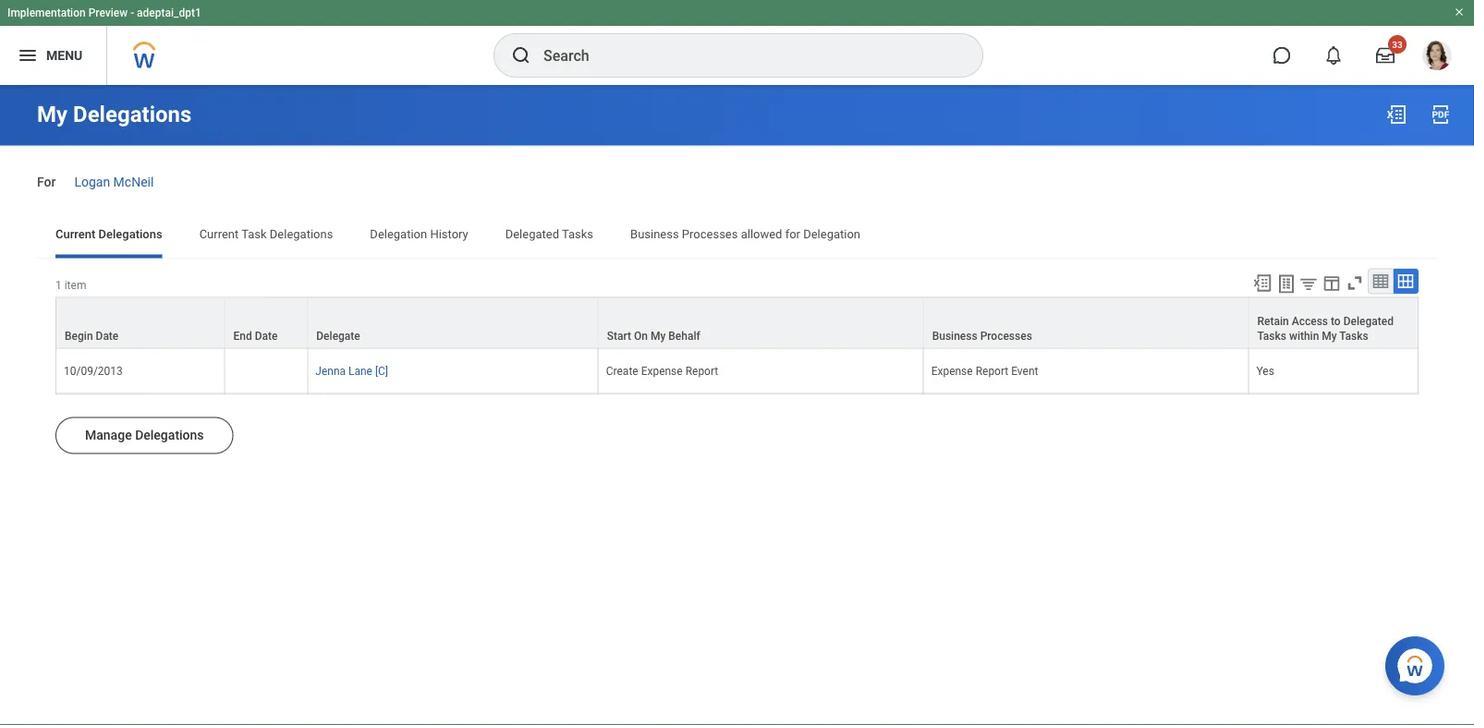 Task type: vqa. For each thing, say whether or not it's contained in the screenshot.
the bottommost Delegated
yes



Task type: describe. For each thing, give the bounding box(es) containing it.
notifications large image
[[1325, 46, 1344, 65]]

1 expense from the left
[[641, 365, 683, 378]]

1 horizontal spatial tasks
[[1258, 330, 1287, 342]]

delegations right task
[[270, 227, 333, 241]]

for
[[37, 174, 56, 190]]

processes for business processes
[[981, 330, 1033, 342]]

retain
[[1258, 315, 1290, 328]]

logan mcneil link
[[74, 171, 154, 190]]

business processes allowed for delegation
[[631, 227, 861, 241]]

my delegations main content
[[0, 85, 1475, 530]]

behalf
[[669, 330, 701, 342]]

logan mcneil
[[74, 174, 154, 190]]

search image
[[510, 44, 533, 67]]

current for current delegations
[[55, 227, 95, 241]]

my inside "retain access to delegated tasks within my tasks"
[[1323, 330, 1338, 342]]

current task delegations
[[199, 227, 333, 241]]

access
[[1292, 315, 1329, 328]]

profile logan mcneil image
[[1423, 41, 1453, 74]]

report inside expense report event element
[[976, 365, 1009, 378]]

date for end date
[[255, 330, 278, 342]]

lane
[[349, 365, 373, 378]]

end date
[[233, 330, 278, 342]]

[c]
[[375, 365, 388, 378]]

start
[[607, 330, 632, 342]]

delegate button
[[308, 298, 598, 348]]

delegations for current delegations
[[98, 227, 162, 241]]

begin date button
[[56, 298, 224, 348]]

delegated inside tab list
[[506, 227, 559, 241]]

33
[[1393, 39, 1404, 50]]

toolbar inside my delegations main content
[[1245, 268, 1419, 297]]

0 horizontal spatial my
[[37, 101, 68, 128]]

report inside 'create expense report' element
[[686, 365, 719, 378]]

logan
[[74, 174, 110, 190]]

current delegations
[[55, 227, 162, 241]]

2 delegation from the left
[[804, 227, 861, 241]]

task
[[242, 227, 267, 241]]

adeptai_dpt1
[[137, 6, 201, 19]]

table image
[[1372, 272, 1391, 291]]

select to filter grid data image
[[1299, 274, 1320, 293]]

1
[[55, 279, 62, 292]]

delegations for manage delegations
[[135, 428, 204, 443]]

retain access to delegated tasks within my tasks button
[[1250, 298, 1419, 348]]

processes for business processes allowed for delegation
[[682, 227, 738, 241]]

row containing retain access to delegated tasks within my tasks
[[55, 297, 1419, 349]]

expense report event
[[932, 365, 1039, 378]]

to
[[1332, 315, 1342, 328]]

for
[[786, 227, 801, 241]]

item
[[64, 279, 86, 292]]

fullscreen image
[[1346, 273, 1366, 293]]

Search Workday  search field
[[544, 35, 945, 76]]

delegated tasks
[[506, 227, 594, 241]]

end
[[233, 330, 252, 342]]

business processes
[[933, 330, 1033, 342]]

-
[[131, 6, 134, 19]]

allowed
[[741, 227, 783, 241]]

manage delegations button
[[55, 417, 234, 454]]

jenna lane [c] link
[[316, 361, 388, 378]]

delegated inside "retain access to delegated tasks within my tasks"
[[1344, 315, 1394, 328]]

preview
[[88, 6, 128, 19]]



Task type: locate. For each thing, give the bounding box(es) containing it.
0 horizontal spatial expense
[[641, 365, 683, 378]]

expense report event element
[[932, 361, 1039, 378]]

2 horizontal spatial tasks
[[1340, 330, 1369, 342]]

row containing 10/09/2013
[[55, 349, 1419, 394]]

jenna lane [c]
[[316, 365, 388, 378]]

menu button
[[0, 26, 107, 85]]

1 vertical spatial business
[[933, 330, 978, 342]]

2 expense from the left
[[932, 365, 973, 378]]

1 date from the left
[[96, 330, 119, 342]]

begin date
[[65, 330, 119, 342]]

expense
[[641, 365, 683, 378], [932, 365, 973, 378]]

report down behalf
[[686, 365, 719, 378]]

delegated right to
[[1344, 315, 1394, 328]]

history
[[430, 227, 469, 241]]

0 horizontal spatial delegation
[[370, 227, 427, 241]]

2 current from the left
[[199, 227, 239, 241]]

date for begin date
[[96, 330, 119, 342]]

my inside 'popup button'
[[651, 330, 666, 342]]

processes inside popup button
[[981, 330, 1033, 342]]

export to worksheets image
[[1276, 273, 1298, 295]]

delegation right for
[[804, 227, 861, 241]]

delegated right history
[[506, 227, 559, 241]]

0 vertical spatial delegated
[[506, 227, 559, 241]]

on
[[634, 330, 648, 342]]

1 report from the left
[[686, 365, 719, 378]]

export to excel image
[[1253, 273, 1273, 293]]

view printable version (pdf) image
[[1431, 104, 1453, 126]]

date right begin on the top of the page
[[96, 330, 119, 342]]

my delegations
[[37, 101, 192, 128]]

business for business processes allowed for delegation
[[631, 227, 679, 241]]

1 row from the top
[[55, 297, 1419, 349]]

retain access to delegated tasks within my tasks
[[1258, 315, 1394, 342]]

current left task
[[199, 227, 239, 241]]

begin
[[65, 330, 93, 342]]

1 vertical spatial delegated
[[1344, 315, 1394, 328]]

report
[[686, 365, 719, 378], [976, 365, 1009, 378]]

1 item
[[55, 279, 86, 292]]

my right on
[[651, 330, 666, 342]]

my
[[37, 101, 68, 128], [651, 330, 666, 342], [1323, 330, 1338, 342]]

0 horizontal spatial processes
[[682, 227, 738, 241]]

report left event
[[976, 365, 1009, 378]]

row up 'create expense report' element
[[55, 297, 1419, 349]]

business
[[631, 227, 679, 241], [933, 330, 978, 342]]

1 horizontal spatial date
[[255, 330, 278, 342]]

0 horizontal spatial current
[[55, 227, 95, 241]]

current up item
[[55, 227, 95, 241]]

cell inside my delegations main content
[[225, 349, 308, 394]]

date
[[96, 330, 119, 342], [255, 330, 278, 342]]

delegation left history
[[370, 227, 427, 241]]

implementation preview -   adeptai_dpt1
[[7, 6, 201, 19]]

my down menu dropdown button
[[37, 101, 68, 128]]

jenna
[[316, 365, 346, 378]]

click to view/edit grid preferences image
[[1322, 273, 1343, 293]]

processes
[[682, 227, 738, 241], [981, 330, 1033, 342]]

within
[[1290, 330, 1320, 342]]

1 horizontal spatial report
[[976, 365, 1009, 378]]

business inside tab list
[[631, 227, 679, 241]]

1 horizontal spatial processes
[[981, 330, 1033, 342]]

justify image
[[17, 44, 39, 67]]

create
[[606, 365, 639, 378]]

0 horizontal spatial report
[[686, 365, 719, 378]]

expense down the business processes on the top right of the page
[[932, 365, 973, 378]]

processes left allowed
[[682, 227, 738, 241]]

export to excel image
[[1386, 104, 1408, 126]]

delegations right manage
[[135, 428, 204, 443]]

delegations down mcneil
[[98, 227, 162, 241]]

delegate
[[317, 330, 360, 342]]

start on my behalf button
[[599, 298, 923, 348]]

event
[[1012, 365, 1039, 378]]

10/09/2013
[[64, 365, 123, 378]]

1 horizontal spatial expense
[[932, 365, 973, 378]]

0 horizontal spatial business
[[631, 227, 679, 241]]

0 vertical spatial processes
[[682, 227, 738, 241]]

toolbar
[[1245, 268, 1419, 297]]

current for current task delegations
[[199, 227, 239, 241]]

expand table image
[[1397, 272, 1416, 291]]

1 vertical spatial processes
[[981, 330, 1033, 342]]

business for business processes
[[933, 330, 978, 342]]

delegated
[[506, 227, 559, 241], [1344, 315, 1394, 328]]

menu
[[46, 48, 83, 63]]

create expense report
[[606, 365, 719, 378]]

end date button
[[225, 298, 307, 348]]

0 horizontal spatial date
[[96, 330, 119, 342]]

0 horizontal spatial delegated
[[506, 227, 559, 241]]

delegations up mcneil
[[73, 101, 192, 128]]

1 current from the left
[[55, 227, 95, 241]]

2 row from the top
[[55, 349, 1419, 394]]

0 horizontal spatial tasks
[[562, 227, 594, 241]]

date right the "end"
[[255, 330, 278, 342]]

1 horizontal spatial delegation
[[804, 227, 861, 241]]

delegations
[[73, 101, 192, 128], [98, 227, 162, 241], [270, 227, 333, 241], [135, 428, 204, 443]]

delegation history
[[370, 227, 469, 241]]

my down to
[[1323, 330, 1338, 342]]

tasks
[[562, 227, 594, 241], [1258, 330, 1287, 342], [1340, 330, 1369, 342]]

inbox large image
[[1377, 46, 1395, 65]]

delegations inside manage delegations button
[[135, 428, 204, 443]]

1 horizontal spatial current
[[199, 227, 239, 241]]

delegations for my delegations
[[73, 101, 192, 128]]

1 delegation from the left
[[370, 227, 427, 241]]

row
[[55, 297, 1419, 349], [55, 349, 1419, 394]]

yes
[[1257, 365, 1275, 378]]

close environment banner image
[[1455, 6, 1466, 18]]

tab list containing current delegations
[[37, 214, 1438, 258]]

start on my behalf
[[607, 330, 701, 342]]

manage delegations
[[85, 428, 204, 443]]

mcneil
[[113, 174, 154, 190]]

expense down 'start on my behalf'
[[641, 365, 683, 378]]

processes up expense report event element
[[981, 330, 1033, 342]]

cell
[[225, 349, 308, 394]]

tab list inside my delegations main content
[[37, 214, 1438, 258]]

2 date from the left
[[255, 330, 278, 342]]

row down "start on my behalf" 'popup button'
[[55, 349, 1419, 394]]

manage
[[85, 428, 132, 443]]

33 button
[[1366, 35, 1407, 76]]

0 vertical spatial business
[[631, 227, 679, 241]]

1 horizontal spatial business
[[933, 330, 978, 342]]

create expense report element
[[606, 361, 719, 378]]

1 horizontal spatial delegated
[[1344, 315, 1394, 328]]

business processes button
[[924, 298, 1249, 348]]

business inside popup button
[[933, 330, 978, 342]]

current
[[55, 227, 95, 241], [199, 227, 239, 241]]

2 horizontal spatial my
[[1323, 330, 1338, 342]]

1 horizontal spatial my
[[651, 330, 666, 342]]

implementation
[[7, 6, 86, 19]]

processes inside tab list
[[682, 227, 738, 241]]

tab list
[[37, 214, 1438, 258]]

delegation
[[370, 227, 427, 241], [804, 227, 861, 241]]

2 report from the left
[[976, 365, 1009, 378]]

menu banner
[[0, 0, 1475, 85]]



